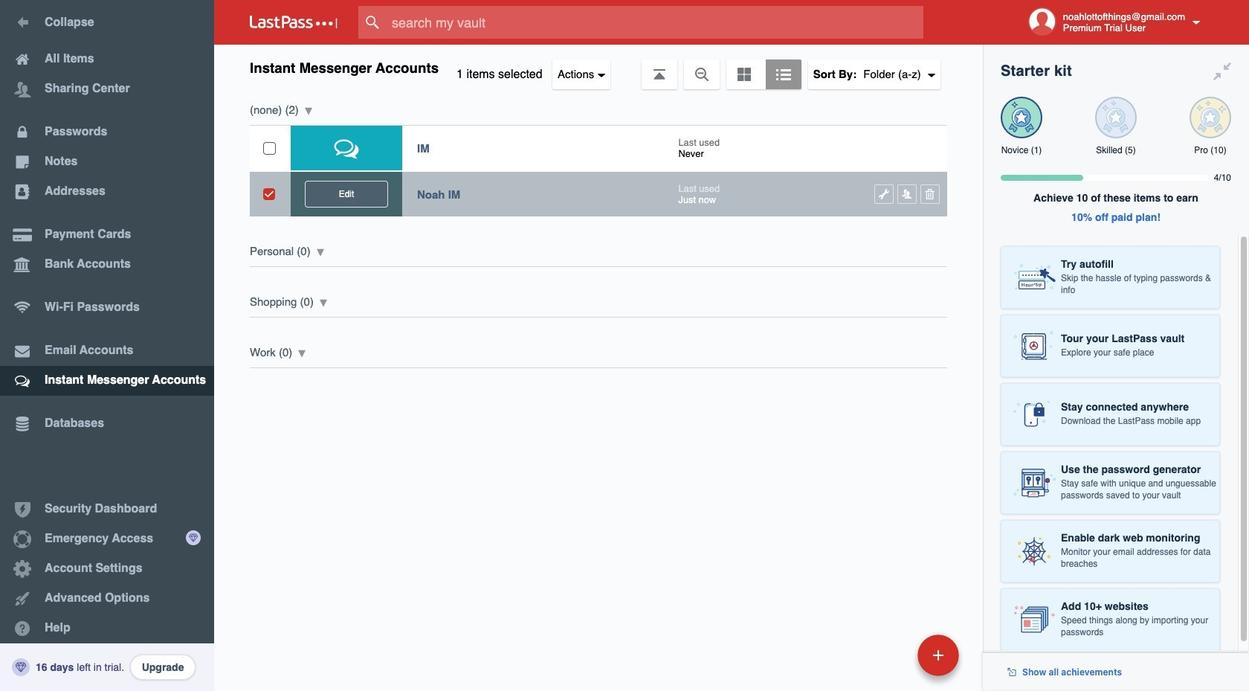 Task type: describe. For each thing, give the bounding box(es) containing it.
vault options navigation
[[214, 45, 984, 89]]

new item element
[[816, 634, 965, 676]]

lastpass image
[[250, 16, 338, 29]]

main navigation navigation
[[0, 0, 214, 691]]

Search search field
[[359, 6, 953, 39]]



Task type: vqa. For each thing, say whether or not it's contained in the screenshot.
dialog
no



Task type: locate. For each thing, give the bounding box(es) containing it.
search my vault text field
[[359, 6, 953, 39]]

new item navigation
[[816, 630, 969, 691]]



